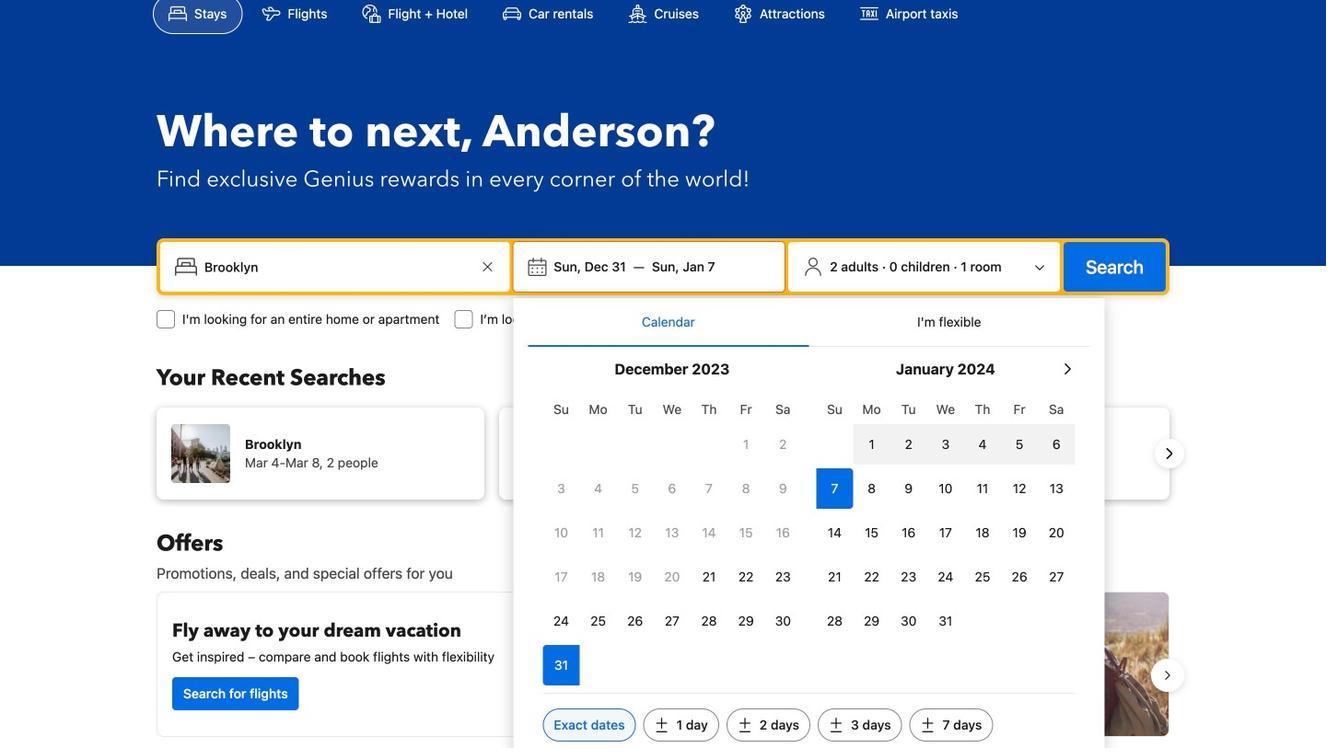 Task type: vqa. For each thing, say whether or not it's contained in the screenshot.
States in Trending cities Book flights to a destination popular with travellers from the United States
no



Task type: describe. For each thing, give the bounding box(es) containing it.
20 January 2024 checkbox
[[1038, 513, 1075, 554]]

30 December 2023 checkbox
[[765, 601, 802, 642]]

1 December 2023 checkbox
[[728, 425, 765, 465]]

23 December 2023 checkbox
[[765, 557, 802, 598]]

29 December 2023 checkbox
[[728, 601, 765, 642]]

18 December 2023 checkbox
[[580, 557, 617, 598]]

cell up the 9 january 2024 checkbox
[[890, 421, 927, 465]]

2 January 2024 checkbox
[[890, 425, 927, 465]]

2 region from the top
[[142, 585, 1185, 749]]

27 December 2023 checkbox
[[654, 601, 691, 642]]

2 grid from the left
[[816, 391, 1075, 642]]

6 December 2023 checkbox
[[654, 469, 691, 509]]

20 December 2023 checkbox
[[654, 557, 691, 598]]

24 December 2023 checkbox
[[543, 601, 580, 642]]

16 December 2023 checkbox
[[765, 513, 802, 554]]

cell up 11 january 2024 checkbox
[[964, 421, 1001, 465]]

26 January 2024 checkbox
[[1001, 557, 1038, 598]]

29 January 2024 checkbox
[[853, 601, 890, 642]]

30 January 2024 checkbox
[[890, 601, 927, 642]]

31 December 2023 checkbox
[[543, 646, 580, 686]]

21 December 2023 checkbox
[[691, 557, 728, 598]]

1 January 2024 checkbox
[[853, 425, 890, 465]]

8 December 2023 checkbox
[[728, 469, 765, 509]]

19 January 2024 checkbox
[[1001, 513, 1038, 554]]

13 December 2023 checkbox
[[654, 513, 691, 554]]

25 December 2023 checkbox
[[580, 601, 617, 642]]

22 January 2024 checkbox
[[853, 557, 890, 598]]

15 December 2023 checkbox
[[728, 513, 765, 554]]

17 January 2024 checkbox
[[927, 513, 964, 554]]

31 January 2024 checkbox
[[927, 601, 964, 642]]

13 January 2024 checkbox
[[1038, 469, 1075, 509]]

cell up 12 january 2024 checkbox
[[1001, 421, 1038, 465]]

5 January 2024 checkbox
[[1001, 425, 1038, 465]]

fly away to your dream vacation image
[[526, 608, 640, 722]]

11 December 2023 checkbox
[[580, 513, 617, 554]]

22 December 2023 checkbox
[[728, 557, 765, 598]]



Task type: locate. For each thing, give the bounding box(es) containing it.
12 December 2023 checkbox
[[617, 513, 654, 554]]

25 January 2024 checkbox
[[964, 557, 1001, 598]]

3 January 2024 checkbox
[[927, 425, 964, 465]]

15 January 2024 checkbox
[[853, 513, 890, 554]]

5 December 2023 checkbox
[[617, 469, 654, 509]]

16 January 2024 checkbox
[[890, 513, 927, 554]]

cell up the 10 january 2024 option
[[927, 421, 964, 465]]

28 December 2023 checkbox
[[691, 601, 728, 642]]

cell left 26 december 2023 checkbox
[[543, 642, 580, 686]]

3 December 2023 checkbox
[[543, 469, 580, 509]]

group of friends hiking in the mountains on a sunny day image
[[671, 593, 1169, 737]]

Where are you going? field
[[197, 251, 477, 284]]

9 December 2023 checkbox
[[765, 469, 802, 509]]

tab list
[[528, 298, 1090, 348]]

4 December 2023 checkbox
[[580, 469, 617, 509]]

14 December 2023 checkbox
[[691, 513, 728, 554]]

10 December 2023 checkbox
[[543, 513, 580, 554]]

26 December 2023 checkbox
[[617, 601, 654, 642]]

1 region from the top
[[142, 401, 1185, 508]]

2 December 2023 checkbox
[[765, 425, 802, 465]]

next image
[[1159, 443, 1181, 465]]

1 grid from the left
[[543, 391, 802, 686]]

0 vertical spatial region
[[142, 401, 1185, 508]]

1 vertical spatial region
[[142, 585, 1185, 749]]

27 January 2024 checkbox
[[1038, 557, 1075, 598]]

9 January 2024 checkbox
[[890, 469, 927, 509]]

17 December 2023 checkbox
[[543, 557, 580, 598]]

1 horizontal spatial grid
[[816, 391, 1075, 642]]

14 January 2024 checkbox
[[816, 513, 853, 554]]

8 January 2024 checkbox
[[853, 469, 890, 509]]

7 December 2023 checkbox
[[691, 469, 728, 509]]

18 January 2024 checkbox
[[964, 513, 1001, 554]]

21 January 2024 checkbox
[[816, 557, 853, 598]]

grid
[[543, 391, 802, 686], [816, 391, 1075, 642]]

0 horizontal spatial grid
[[543, 391, 802, 686]]

19 December 2023 checkbox
[[617, 557, 654, 598]]

cell up 13 january 2024 'checkbox'
[[1038, 421, 1075, 465]]

28 January 2024 checkbox
[[816, 601, 853, 642]]

cell
[[853, 421, 890, 465], [890, 421, 927, 465], [927, 421, 964, 465], [964, 421, 1001, 465], [1001, 421, 1038, 465], [1038, 421, 1075, 465], [816, 465, 853, 509], [543, 642, 580, 686]]

12 January 2024 checkbox
[[1001, 469, 1038, 509]]

11 January 2024 checkbox
[[964, 469, 1001, 509]]

24 January 2024 checkbox
[[927, 557, 964, 598]]

6 January 2024 checkbox
[[1038, 425, 1075, 465]]

4 January 2024 checkbox
[[964, 425, 1001, 465]]

region
[[142, 401, 1185, 508], [142, 585, 1185, 749]]

10 January 2024 checkbox
[[927, 469, 964, 509]]

cell up 8 january 2024 checkbox
[[853, 421, 890, 465]]

23 January 2024 checkbox
[[890, 557, 927, 598]]

cell up 14 january 2024 checkbox
[[816, 465, 853, 509]]

7 January 2024 checkbox
[[816, 469, 853, 509]]



